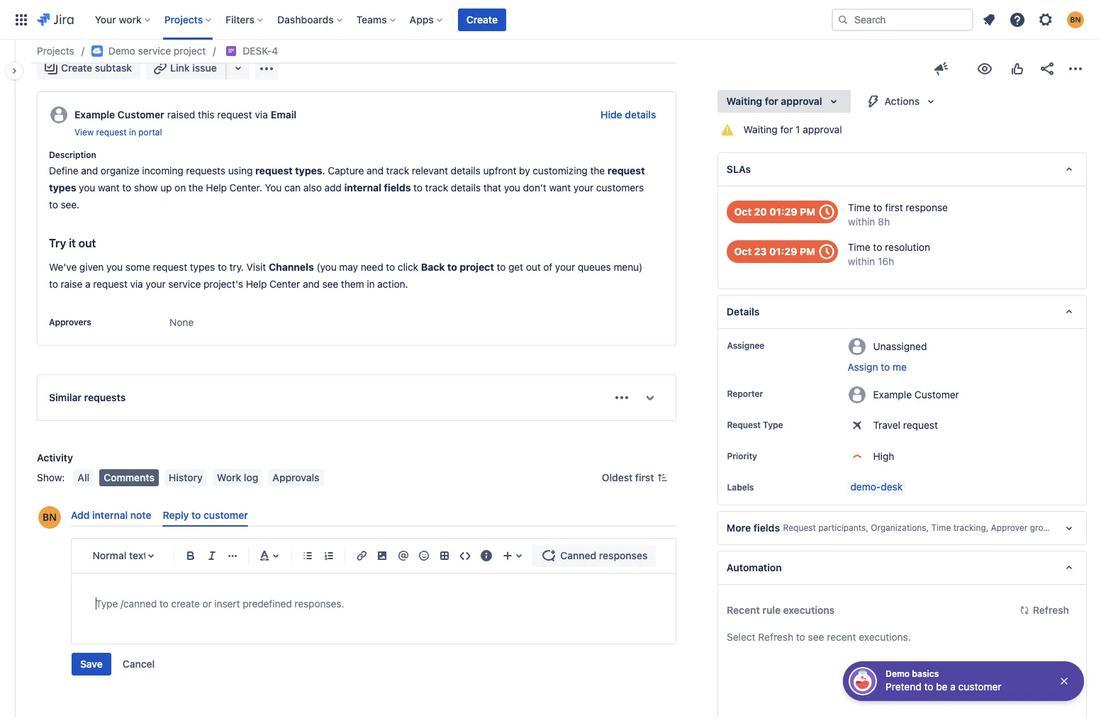 Task type: locate. For each thing, give the bounding box(es) containing it.
copy link to issue image
[[275, 45, 287, 56]]

clockicon image
[[816, 201, 838, 223], [816, 240, 838, 263]]

jira image
[[37, 11, 74, 28], [37, 11, 74, 28]]

your right of
[[555, 261, 575, 273]]

pm right 23
[[800, 245, 816, 257]]

projects link
[[37, 43, 74, 60]]

details
[[234, 28, 283, 48], [625, 109, 656, 121], [451, 165, 481, 177], [451, 182, 481, 194]]

0 horizontal spatial track
[[386, 165, 409, 177]]

example for example customer
[[873, 388, 912, 400]]

for
[[765, 95, 779, 107], [781, 123, 793, 135]]

0 vertical spatial time
[[848, 201, 871, 213]]

help
[[206, 182, 227, 194], [246, 278, 267, 290]]

menu)
[[614, 261, 643, 273]]

request down "given" in the top left of the page
[[93, 278, 128, 290]]

demo for demo basics pretend to be a customer
[[886, 669, 910, 679]]

1 vertical spatial types
[[49, 182, 76, 194]]

1 vertical spatial in
[[367, 278, 375, 290]]

1 vertical spatial pm
[[800, 245, 816, 257]]

0 horizontal spatial customer
[[118, 109, 164, 121]]

track inside to track details that you don't want your customers to see.
[[425, 182, 448, 194]]

0 horizontal spatial a
[[85, 278, 90, 290]]

demo inside demo service project link
[[108, 45, 135, 57]]

to left try.
[[218, 261, 227, 273]]

close image
[[1059, 676, 1070, 687]]

within left 8h
[[848, 216, 876, 228]]

projects left demo service project icon
[[37, 45, 74, 57]]

also
[[303, 182, 322, 194]]

add app image
[[258, 60, 275, 77]]

0 vertical spatial for
[[765, 95, 779, 107]]

bullet list ⌘⇧8 image
[[300, 548, 317, 565]]

0 horizontal spatial customer
[[204, 509, 248, 521]]

your
[[95, 13, 116, 25]]

profile image of ben nelson image
[[38, 506, 61, 529]]

internal
[[344, 182, 382, 194], [92, 509, 128, 521]]

banner
[[0, 0, 1102, 40]]

to left raise
[[49, 278, 58, 290]]

you
[[265, 182, 282, 194]]

clockicon image left within 16h button
[[816, 240, 838, 263]]

create down demo service project icon
[[61, 62, 92, 74]]

all
[[78, 472, 90, 484]]

view request in portal link
[[74, 126, 162, 138]]

description
[[49, 150, 96, 160]]

within left 16h
[[848, 255, 875, 267]]

1 vertical spatial track
[[425, 182, 448, 194]]

you right "given" in the top left of the page
[[106, 261, 123, 273]]

customer down work
[[204, 509, 248, 521]]

help left center.
[[206, 182, 227, 194]]

types up project's
[[190, 261, 215, 273]]

dashboards button
[[273, 8, 348, 31]]

project left get
[[460, 261, 494, 273]]

request up "you" at the top left of the page
[[255, 165, 293, 177]]

track
[[386, 165, 409, 177], [425, 182, 448, 194]]

you right that
[[504, 182, 521, 194]]

compone
[[1063, 523, 1102, 534]]

demo service project image
[[91, 45, 103, 57]]

0 vertical spatial request
[[727, 420, 761, 431]]

a right raise
[[85, 278, 90, 290]]

out left of
[[526, 261, 541, 273]]

1 vertical spatial your
[[555, 261, 575, 273]]

oct for oct 23 01:29 pm
[[734, 245, 752, 257]]

2 01:29 from the top
[[770, 245, 798, 257]]

travel
[[873, 419, 901, 431]]

approval right the 1
[[803, 123, 842, 135]]

desk-4
[[243, 45, 278, 57]]

1 vertical spatial clockicon image
[[816, 240, 838, 263]]

create inside 'button'
[[467, 13, 498, 25]]

link
[[170, 62, 190, 74]]

via
[[255, 109, 268, 121], [130, 278, 143, 290]]

track down the relevant
[[425, 182, 448, 194]]

for for 1
[[781, 123, 793, 135]]

project up link issue
[[174, 45, 206, 57]]

1 vertical spatial fields
[[754, 522, 781, 534]]

customers
[[596, 182, 644, 194]]

0 vertical spatial in
[[129, 127, 136, 138]]

0 vertical spatial approval
[[781, 95, 822, 107]]

1 horizontal spatial the
[[590, 165, 605, 177]]

requests right similar
[[84, 392, 126, 404]]

to left see.
[[49, 199, 58, 211]]

0 horizontal spatial request
[[727, 420, 761, 431]]

and down description
[[81, 165, 98, 177]]

details inside to track details that you don't want your customers to see.
[[451, 182, 481, 194]]

0 horizontal spatial for
[[765, 95, 779, 107]]

canned responses
[[561, 550, 648, 562]]

0 vertical spatial waiting
[[727, 95, 763, 107]]

warning: insufficient approvers image
[[720, 121, 737, 138]]

try.
[[229, 261, 244, 273]]

create right apps dropdown button
[[467, 13, 498, 25]]

1 horizontal spatial request
[[783, 523, 816, 534]]

0 vertical spatial example
[[74, 109, 115, 121]]

example up view
[[74, 109, 115, 121]]

request
[[174, 28, 230, 48], [217, 109, 252, 121], [96, 127, 127, 138], [255, 165, 293, 177], [608, 165, 645, 177], [153, 261, 187, 273], [93, 278, 128, 290], [904, 419, 938, 431]]

to up 8h
[[874, 201, 883, 213]]

out for get
[[526, 261, 541, 273]]

request up customers
[[608, 165, 645, 177]]

waiting for waiting for approval
[[727, 95, 763, 107]]

and
[[81, 165, 98, 177], [367, 165, 384, 177], [303, 278, 320, 290]]

16h
[[878, 255, 895, 267]]

1 horizontal spatial types
[[190, 261, 215, 273]]

via down some
[[130, 278, 143, 290]]

1 horizontal spatial want
[[549, 182, 571, 194]]

0 vertical spatial fields
[[384, 182, 411, 194]]

and inside to get out of your queues menu) to raise a request via your service project's help center and see them in action.
[[303, 278, 320, 290]]

your down customizing
[[574, 182, 594, 194]]

0 vertical spatial 01:29
[[770, 206, 798, 218]]

0 horizontal spatial internal
[[92, 509, 128, 521]]

actions button
[[856, 90, 948, 113]]

actions image
[[1067, 60, 1085, 77]]

customer right be on the right bottom
[[959, 681, 1002, 693]]

types down define at the top left of page
[[49, 182, 76, 194]]

2 oct from the top
[[734, 245, 752, 257]]

1 horizontal spatial and
[[303, 278, 320, 290]]

1 01:29 from the top
[[770, 206, 798, 218]]

demo up pretend
[[886, 669, 910, 679]]

work
[[217, 472, 241, 484]]

example down me
[[873, 388, 912, 400]]

none
[[170, 316, 194, 328]]

some
[[125, 261, 150, 273]]

01:29 right 23
[[770, 245, 798, 257]]

time for time to first response within 8h
[[848, 201, 871, 213]]

notifications image
[[981, 11, 998, 28]]

request left type
[[727, 420, 761, 431]]

desk-4 link
[[243, 43, 278, 60]]

waiting inside dropdown button
[[727, 95, 763, 107]]

details element
[[718, 295, 1087, 329]]

work
[[119, 13, 142, 25]]

for for approval
[[765, 95, 779, 107]]

internal right add
[[92, 509, 128, 521]]

out for it
[[79, 237, 96, 250]]

reporter pin to top. only you can see pinned fields. image
[[766, 389, 778, 400]]

2 horizontal spatial you
[[504, 182, 521, 194]]

to inside button
[[881, 361, 890, 373]]

types
[[295, 165, 322, 177], [49, 182, 76, 194], [190, 261, 215, 273]]

demo
[[108, 45, 135, 57], [886, 669, 910, 679]]

you up see.
[[79, 182, 95, 194]]

projects button
[[160, 8, 217, 31]]

for left the 1
[[781, 123, 793, 135]]

0 horizontal spatial first
[[635, 472, 654, 484]]

projects up collecting custom request details
[[164, 13, 203, 25]]

oct for oct 20 01:29 pm
[[734, 206, 752, 218]]

and left see
[[303, 278, 320, 290]]

0 vertical spatial service
[[138, 45, 171, 57]]

0 vertical spatial out
[[79, 237, 96, 250]]

info panel image
[[478, 548, 495, 565]]

you inside to track details that you don't want your customers to see.
[[504, 182, 521, 194]]

approval
[[781, 95, 822, 107], [803, 123, 842, 135]]

1 vertical spatial waiting
[[744, 123, 778, 135]]

canned responses button
[[532, 545, 656, 568]]

0 horizontal spatial demo
[[108, 45, 135, 57]]

1 vertical spatial within
[[848, 255, 875, 267]]

0 horizontal spatial want
[[98, 182, 120, 194]]

customer up portal
[[118, 109, 164, 121]]

projects inside dropdown button
[[164, 13, 203, 25]]

1 horizontal spatial example
[[873, 388, 912, 400]]

1 horizontal spatial demo
[[886, 669, 910, 679]]

time up within 16h button
[[848, 241, 871, 253]]

a right be on the right bottom
[[951, 681, 956, 693]]

0 vertical spatial the
[[590, 165, 605, 177]]

create inside button
[[61, 62, 92, 74]]

pm for oct 20 01:29 pm
[[800, 206, 816, 218]]

1 horizontal spatial create
[[467, 13, 498, 25]]

1 horizontal spatial for
[[781, 123, 793, 135]]

time up within 8h button
[[848, 201, 871, 213]]

time inside time to resolution within 16h
[[848, 241, 871, 253]]

1 vertical spatial for
[[781, 123, 793, 135]]

0 vertical spatial demo
[[108, 45, 135, 57]]

canned
[[561, 550, 597, 562]]

don't
[[523, 182, 547, 194]]

within inside time to resolution within 16h
[[848, 255, 875, 267]]

1 vertical spatial help
[[246, 278, 267, 290]]

create button
[[458, 8, 506, 31]]

Search field
[[832, 8, 974, 31]]

in left portal
[[129, 127, 136, 138]]

to inside demo basics pretend to be a customer
[[925, 681, 934, 693]]

1 horizontal spatial projects
[[164, 13, 203, 25]]

1 horizontal spatial track
[[425, 182, 448, 194]]

appswitcher icon image
[[13, 11, 30, 28]]

1 horizontal spatial requests
[[186, 165, 226, 177]]

demo for demo service project
[[108, 45, 135, 57]]

1 vertical spatial request
[[783, 523, 816, 534]]

projects for projects dropdown button
[[164, 13, 203, 25]]

1 vertical spatial requests
[[84, 392, 126, 404]]

demo service project
[[108, 45, 206, 57]]

out inside to get out of your queues menu) to raise a request via your service project's help center and see them in action.
[[526, 261, 541, 273]]

1 vertical spatial project
[[460, 261, 494, 273]]

2 vertical spatial your
[[146, 278, 166, 290]]

1 horizontal spatial internal
[[344, 182, 382, 194]]

1 oct from the top
[[734, 206, 752, 218]]

out right it
[[79, 237, 96, 250]]

capture
[[328, 165, 364, 177]]

bold ⌘b image
[[182, 548, 199, 565]]

tracking,
[[954, 523, 989, 534]]

demo basics pretend to be a customer
[[886, 669, 1002, 693]]

to up within 16h button
[[873, 241, 883, 253]]

and right capture
[[367, 165, 384, 177]]

be
[[936, 681, 948, 693]]

0 horizontal spatial projects
[[37, 45, 74, 57]]

that
[[484, 182, 501, 194]]

the right on
[[189, 182, 203, 194]]

link issue button
[[146, 57, 227, 79]]

1 vertical spatial projects
[[37, 45, 74, 57]]

pm right 20
[[800, 206, 816, 218]]

request inside to get out of your queues menu) to raise a request via your service project's help center and see them in action.
[[93, 278, 128, 290]]

1 vertical spatial approval
[[803, 123, 842, 135]]

track left the relevant
[[386, 165, 409, 177]]

via left email
[[255, 109, 268, 121]]

center
[[270, 278, 300, 290]]

demo up subtask in the left top of the page
[[108, 45, 135, 57]]

0 vertical spatial clockicon image
[[816, 201, 838, 223]]

waiting down waiting for approval
[[744, 123, 778, 135]]

primary element
[[9, 0, 832, 39]]

1 horizontal spatial first
[[885, 201, 903, 213]]

note
[[130, 509, 151, 521]]

1 vertical spatial the
[[189, 182, 203, 194]]

to left me
[[881, 361, 890, 373]]

2 want from the left
[[549, 182, 571, 194]]

01:29 right 20
[[770, 206, 798, 218]]

want down customizing
[[549, 182, 571, 194]]

oct left 20
[[734, 206, 752, 218]]

in down need
[[367, 278, 375, 290]]

give feedback image
[[933, 60, 950, 77]]

1 horizontal spatial via
[[255, 109, 268, 121]]

example for example customer raised this request via email
[[74, 109, 115, 121]]

0 horizontal spatial in
[[129, 127, 136, 138]]

time inside time to first response within 8h
[[848, 201, 871, 213]]

0 vertical spatial first
[[885, 201, 903, 213]]

0 vertical spatial create
[[467, 13, 498, 25]]

help down visit
[[246, 278, 267, 290]]

help image
[[1009, 11, 1026, 28]]

to left be on the right bottom
[[925, 681, 934, 693]]

oldest
[[602, 472, 633, 484]]

0 horizontal spatial create
[[61, 62, 92, 74]]

want down organize
[[98, 182, 120, 194]]

1 horizontal spatial customer
[[915, 388, 960, 400]]

0 horizontal spatial example
[[74, 109, 115, 121]]

vote options: no one has voted for this issue yet. image
[[1009, 60, 1026, 77]]

projects for projects link
[[37, 45, 74, 57]]

customer for example customer raised this request via email
[[118, 109, 164, 121]]

you
[[79, 182, 95, 194], [504, 182, 521, 194], [106, 261, 123, 273]]

waiting for approval
[[727, 95, 822, 107]]

0 vertical spatial internal
[[344, 182, 382, 194]]

1 horizontal spatial help
[[246, 278, 267, 290]]

up
[[160, 182, 172, 194]]

pm for oct 23 01:29 pm
[[800, 245, 816, 257]]

clockicon image for oct 23 01:29 pm
[[816, 240, 838, 263]]

see.
[[61, 199, 80, 211]]

apps button
[[405, 8, 448, 31]]

0 vertical spatial customer
[[118, 109, 164, 121]]

to right reply
[[192, 509, 201, 521]]

to right back
[[447, 261, 457, 273]]

1 vertical spatial out
[[526, 261, 541, 273]]

collecting
[[37, 28, 112, 48]]

1 horizontal spatial out
[[526, 261, 541, 273]]

desk
[[881, 481, 903, 493]]

first inside time to first response within 8h
[[885, 201, 903, 213]]

channels
[[269, 261, 314, 273]]

2 horizontal spatial types
[[295, 165, 322, 177]]

1 vertical spatial customer
[[915, 388, 960, 400]]

the up customers
[[590, 165, 605, 177]]

1 vertical spatial time
[[848, 241, 871, 253]]

within
[[848, 216, 876, 228], [848, 255, 875, 267]]

mention image
[[395, 548, 412, 565]]

0 vertical spatial project
[[174, 45, 206, 57]]

approval up the 1
[[781, 95, 822, 107]]

slas element
[[718, 152, 1087, 187]]

resolution
[[885, 241, 931, 253]]

queues
[[578, 261, 611, 273]]

actions
[[885, 95, 920, 107]]

time left tracking,
[[932, 523, 951, 534]]

demo inside demo basics pretend to be a customer
[[886, 669, 910, 679]]

service up none
[[168, 278, 201, 290]]

fields right add
[[384, 182, 411, 194]]

watch options: you are not watching this issue, 0 people watching image
[[977, 60, 994, 77]]

your
[[574, 182, 594, 194], [555, 261, 575, 273], [146, 278, 166, 290]]

fields right more
[[754, 522, 781, 534]]

your down some
[[146, 278, 166, 290]]

action.
[[377, 278, 408, 290]]

priority
[[727, 451, 757, 462]]

1 horizontal spatial a
[[951, 681, 956, 693]]

first up 8h
[[885, 201, 903, 213]]

1 vertical spatial oct
[[734, 245, 752, 257]]

0 horizontal spatial via
[[130, 278, 143, 290]]

0 horizontal spatial requests
[[84, 392, 126, 404]]

20
[[754, 206, 767, 218]]

0 horizontal spatial out
[[79, 237, 96, 250]]

1 horizontal spatial fields
[[754, 522, 781, 534]]

waiting up warning: insufficient approvers "image"
[[727, 95, 763, 107]]

1 vertical spatial create
[[61, 62, 92, 74]]

1 vertical spatial example
[[873, 388, 912, 400]]

first left newest first image
[[635, 472, 654, 484]]

all button
[[73, 470, 94, 487]]

customer down the assign to me button
[[915, 388, 960, 400]]

reply
[[163, 509, 189, 521]]

response
[[906, 201, 948, 213]]

for inside dropdown button
[[765, 95, 779, 107]]

for up the waiting for 1 approval
[[765, 95, 779, 107]]

this
[[198, 109, 215, 121]]

1 vertical spatial customer
[[959, 681, 1002, 693]]

types up also
[[295, 165, 322, 177]]

project
[[174, 45, 206, 57], [460, 261, 494, 273]]

1 horizontal spatial in
[[367, 278, 375, 290]]

menu bar
[[71, 470, 327, 487]]

details inside 'button'
[[625, 109, 656, 121]]

filters button
[[221, 8, 269, 31]]

requests left using
[[186, 165, 226, 177]]

show image
[[639, 387, 662, 409]]

approver
[[991, 523, 1028, 534]]

sidebar navigation image
[[0, 57, 31, 85]]

0 vertical spatial projects
[[164, 13, 203, 25]]

1 vertical spatial demo
[[886, 669, 910, 679]]

more fields element
[[718, 511, 1102, 545]]

1 vertical spatial a
[[951, 681, 956, 693]]

automation
[[727, 562, 783, 574]]

0 vertical spatial pm
[[800, 206, 816, 218]]

service up the link
[[138, 45, 171, 57]]

oct left 23
[[734, 245, 752, 257]]

tab list
[[65, 504, 683, 527]]

newest first image
[[657, 472, 668, 484]]

clockicon image left within 8h button
[[816, 201, 838, 223]]

a inside to get out of your queues menu) to raise a request via your service project's help center and see them in action.
[[85, 278, 90, 290]]

request left participants, on the bottom right
[[783, 523, 816, 534]]

internal down capture
[[344, 182, 382, 194]]

0 vertical spatial via
[[255, 109, 268, 121]]



Task type: vqa. For each thing, say whether or not it's contained in the screenshot.
top the want
no



Task type: describe. For each thing, give the bounding box(es) containing it.
type
[[763, 420, 783, 431]]

hide
[[601, 109, 623, 121]]

cancel button
[[114, 653, 163, 676]]

create for create subtask
[[61, 62, 92, 74]]

pretend
[[886, 681, 922, 693]]

filters
[[226, 13, 255, 25]]

link web pages and more image
[[230, 60, 247, 77]]

more fields request participants, organizations, time tracking, approver groups, compone
[[727, 522, 1102, 534]]

project's
[[204, 278, 243, 290]]

email
[[271, 109, 297, 121]]

given
[[79, 261, 104, 273]]

emoji image
[[415, 548, 433, 565]]

to down the relevant
[[414, 182, 423, 194]]

save
[[80, 658, 103, 670]]

.
[[322, 165, 325, 177]]

1 horizontal spatial project
[[460, 261, 494, 273]]

to inside time to resolution within 16h
[[873, 241, 883, 253]]

settings image
[[1038, 11, 1055, 28]]

hide details button
[[592, 104, 665, 126]]

approvers
[[49, 317, 91, 328]]

customer for example customer
[[915, 388, 960, 400]]

editor toolbar toolbar
[[86, 541, 671, 572]]

to inside tab list
[[192, 509, 201, 521]]

want inside to track details that you don't want your customers to see.
[[549, 182, 571, 194]]

first inside oldest first button
[[635, 472, 654, 484]]

0 vertical spatial help
[[206, 182, 227, 194]]

link image
[[353, 548, 370, 565]]

Reply to customer - Main content area, start typing to enter text. text field
[[96, 596, 652, 613]]

search image
[[838, 14, 849, 25]]

assign
[[848, 361, 878, 373]]

participants,
[[819, 523, 869, 534]]

portal
[[139, 127, 162, 138]]

try
[[49, 237, 66, 250]]

unassigned
[[873, 340, 927, 352]]

request down example customer
[[904, 419, 938, 431]]

assignee
[[727, 341, 765, 351]]

your inside to track details that you don't want your customers to see.
[[574, 182, 594, 194]]

help inside to get out of your queues menu) to raise a request via your service project's help center and see them in action.
[[246, 278, 267, 290]]

view
[[74, 127, 94, 138]]

tab list containing add internal note
[[65, 504, 683, 527]]

add image, video, or file image
[[374, 548, 391, 565]]

automation element
[[718, 551, 1087, 585]]

to down organize
[[122, 182, 131, 194]]

within 8h button
[[848, 215, 890, 229]]

subtask
[[95, 62, 132, 74]]

we've given you some request types to try. visit channels (you may need to click back to project
[[49, 261, 494, 273]]

oldest first
[[602, 472, 654, 484]]

using
[[228, 165, 253, 177]]

service inside to get out of your queues menu) to raise a request via your service project's help center and see them in action.
[[168, 278, 201, 290]]

approvals button
[[268, 470, 324, 487]]

menu bar containing all
[[71, 470, 327, 487]]

oldest first button
[[594, 470, 677, 487]]

in inside to get out of your queues menu) to raise a request via your service project's help center and see them in action.
[[367, 278, 375, 290]]

0 horizontal spatial the
[[189, 182, 203, 194]]

types inside request types
[[49, 182, 76, 194]]

relevant
[[412, 165, 448, 177]]

request inside request types
[[608, 165, 645, 177]]

service request with approvals image
[[226, 45, 237, 57]]

assign to me button
[[848, 360, 1072, 375]]

request right this
[[217, 109, 252, 121]]

0 vertical spatial types
[[295, 165, 322, 177]]

apps
[[410, 13, 434, 25]]

code snippet image
[[457, 548, 474, 565]]

01:29 for 20
[[770, 206, 798, 218]]

on
[[175, 182, 186, 194]]

more formatting image
[[224, 548, 241, 565]]

in inside view request in portal link
[[129, 127, 136, 138]]

demo-
[[851, 481, 881, 493]]

0 vertical spatial customer
[[204, 509, 248, 521]]

need
[[361, 261, 383, 273]]

time inside more fields request participants, organizations, time tracking, approver groups, compone
[[932, 523, 951, 534]]

2 horizontal spatial and
[[367, 165, 384, 177]]

travel request
[[873, 419, 938, 431]]

demo-desk
[[851, 481, 903, 493]]

activity
[[37, 452, 73, 464]]

your work
[[95, 13, 142, 25]]

slas
[[727, 163, 752, 175]]

organizations,
[[871, 523, 929, 534]]

01:29 for 23
[[770, 245, 798, 257]]

waiting for waiting for 1 approval
[[744, 123, 778, 135]]

8h
[[878, 216, 890, 228]]

details
[[727, 306, 760, 318]]

organize
[[101, 165, 139, 177]]

via inside to get out of your queues menu) to raise a request via your service project's help center and see them in action.
[[130, 278, 143, 290]]

get
[[509, 261, 523, 273]]

upfront
[[483, 165, 517, 177]]

(you
[[317, 261, 337, 273]]

time for time to resolution within 16h
[[848, 241, 871, 253]]

italic ⌘i image
[[203, 548, 220, 565]]

more
[[727, 522, 752, 534]]

show
[[134, 182, 158, 194]]

to track details that you don't want your customers to see.
[[49, 182, 647, 211]]

history
[[169, 472, 203, 484]]

click
[[398, 261, 418, 273]]

incoming
[[142, 165, 183, 177]]

text
[[129, 550, 147, 562]]

link issue
[[170, 62, 217, 74]]

within inside time to first response within 8h
[[848, 216, 876, 228]]

hide details
[[601, 109, 656, 121]]

1 want from the left
[[98, 182, 120, 194]]

request inside more fields request participants, organizations, time tracking, approver groups, compone
[[783, 523, 816, 534]]

normal text
[[93, 550, 147, 562]]

define and organize incoming requests using request types . capture and track relevant details upfront by customizing the
[[49, 165, 608, 177]]

normal
[[93, 550, 127, 562]]

try it out
[[49, 237, 96, 250]]

raised
[[167, 109, 195, 121]]

clockicon image for oct 20 01:29 pm
[[816, 201, 838, 223]]

0 horizontal spatial and
[[81, 165, 98, 177]]

to left get
[[497, 261, 506, 273]]

request right some
[[153, 261, 187, 273]]

it
[[69, 237, 76, 250]]

request up issue
[[174, 28, 230, 48]]

labels
[[727, 482, 754, 493]]

1 horizontal spatial you
[[106, 261, 123, 273]]

23
[[754, 245, 767, 257]]

4
[[272, 45, 278, 57]]

share image
[[1039, 60, 1056, 77]]

issue
[[192, 62, 217, 74]]

0 vertical spatial requests
[[186, 165, 226, 177]]

table image
[[436, 548, 453, 565]]

add internal note
[[71, 509, 151, 521]]

we've
[[49, 261, 77, 273]]

work log button
[[213, 470, 263, 487]]

1
[[796, 123, 800, 135]]

example customer
[[873, 388, 960, 400]]

demo-desk link
[[848, 481, 906, 495]]

your profile and settings image
[[1067, 11, 1085, 28]]

oct 23 01:29 pm
[[734, 245, 816, 257]]

customer inside demo basics pretend to be a customer
[[959, 681, 1002, 693]]

a inside demo basics pretend to be a customer
[[951, 681, 956, 693]]

me
[[893, 361, 907, 373]]

to up action.
[[386, 261, 395, 273]]

reporter
[[727, 389, 763, 399]]

to inside time to first response within 8h
[[874, 201, 883, 213]]

can
[[284, 182, 301, 194]]

approval inside dropdown button
[[781, 95, 822, 107]]

create for create
[[467, 13, 498, 25]]

1 vertical spatial internal
[[92, 509, 128, 521]]

desk-
[[243, 45, 272, 57]]

0 horizontal spatial you
[[79, 182, 95, 194]]

custom
[[115, 28, 171, 48]]

banner containing your work
[[0, 0, 1102, 40]]

request right view
[[96, 127, 127, 138]]

0 horizontal spatial project
[[174, 45, 206, 57]]

comments
[[104, 472, 155, 484]]

create subtask button
[[37, 57, 141, 79]]

2 vertical spatial types
[[190, 261, 215, 273]]

oct 20 01:29 pm
[[734, 206, 816, 218]]

work log
[[217, 472, 258, 484]]

numbered list ⌘⇧7 image
[[320, 548, 337, 565]]



